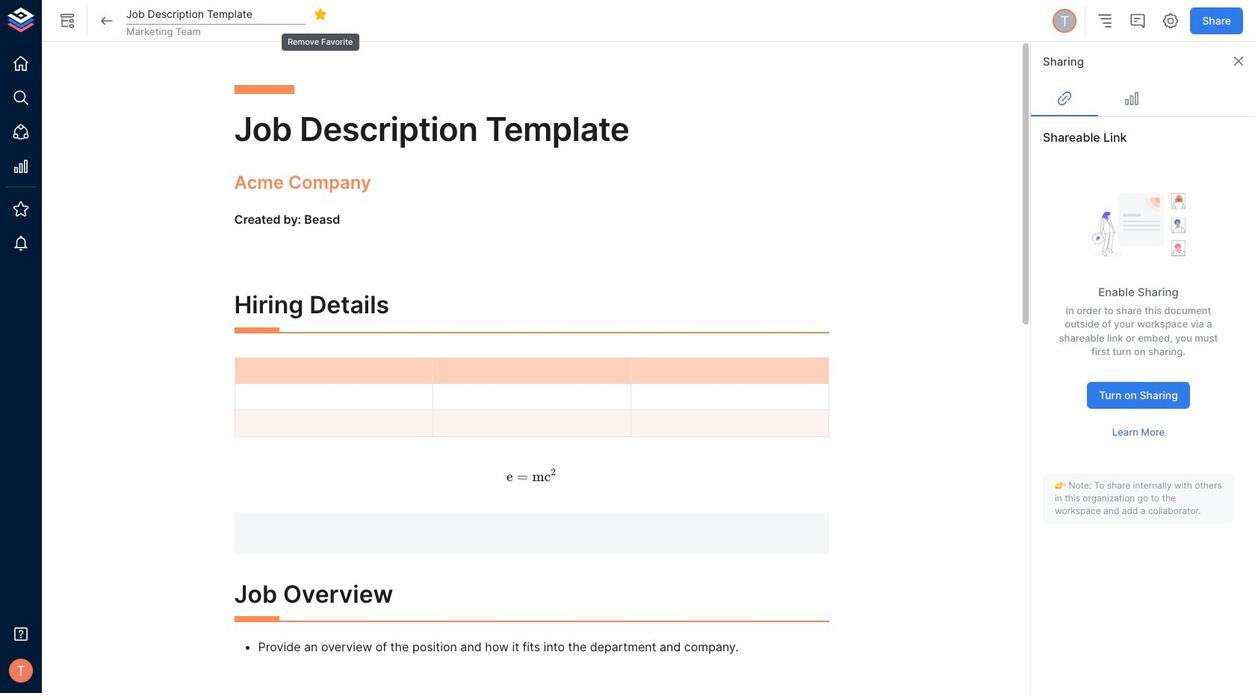 Task type: describe. For each thing, give the bounding box(es) containing it.
comments image
[[1129, 12, 1147, 30]]

remove favorite image
[[314, 7, 327, 21]]



Task type: vqa. For each thing, say whether or not it's contained in the screenshot.
Comments image
yes



Task type: locate. For each thing, give the bounding box(es) containing it.
settings image
[[1162, 12, 1180, 30]]

tab list
[[1031, 81, 1255, 117]]

go back image
[[98, 12, 116, 30]]

show wiki image
[[58, 12, 76, 30]]

table of contents image
[[1096, 12, 1114, 30]]

tooltip
[[280, 23, 360, 53]]

None text field
[[126, 3, 306, 25]]



